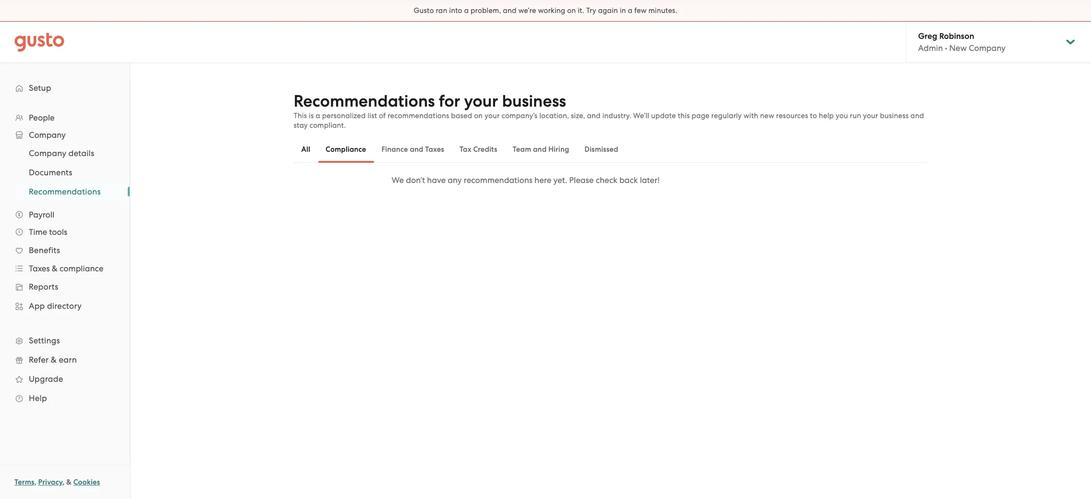 Task type: describe. For each thing, give the bounding box(es) containing it.
& for compliance
[[52, 264, 58, 273]]

any
[[448, 175, 462, 185]]

a inside recommendations for your business this is a personalized list of recommendations based on your company's location, size, and industry. we'll update this page regularly with new resources to help you run your business and stay compliant.
[[316, 111, 320, 120]]

payroll button
[[10, 206, 120, 223]]

details
[[68, 148, 94, 158]]

later!
[[640, 175, 660, 185]]

compliance
[[60, 264, 103, 273]]

recommendations for your business this is a personalized list of recommendations based on your company's location, size, and industry. we'll update this page regularly with new resources to help you run your business and stay compliant.
[[294, 91, 924, 130]]

tax
[[460, 145, 472, 154]]

on inside recommendations for your business this is a personalized list of recommendations based on your company's location, size, and industry. we'll update this page regularly with new resources to help you run your business and stay compliant.
[[474, 111, 483, 120]]

app directory link
[[10, 297, 120, 315]]

upgrade link
[[10, 370, 120, 388]]

is
[[309, 111, 314, 120]]

please
[[569, 175, 594, 185]]

privacy link
[[38, 478, 63, 487]]

personalized
[[322, 111, 366, 120]]

terms
[[14, 478, 34, 487]]

try
[[586, 6, 596, 15]]

list
[[368, 111, 377, 120]]

people button
[[10, 109, 120, 126]]

taxes & compliance
[[29, 264, 103, 273]]

taxes inside button
[[425, 145, 444, 154]]

home image
[[14, 32, 64, 52]]

refer & earn link
[[10, 351, 120, 368]]

upgrade
[[29, 374, 63, 384]]

reports
[[29, 282, 58, 292]]

payroll
[[29, 210, 54, 220]]

2 , from the left
[[63, 478, 65, 487]]

few
[[635, 6, 647, 15]]

industry.
[[603, 111, 632, 120]]

team
[[513, 145, 531, 154]]

team and hiring
[[513, 145, 569, 154]]

based
[[451, 111, 472, 120]]

gusto
[[414, 6, 434, 15]]

settings link
[[10, 332, 120, 349]]

company details
[[29, 148, 94, 158]]

company for company
[[29, 130, 66, 140]]

of
[[379, 111, 386, 120]]

finance
[[382, 145, 408, 154]]

documents link
[[17, 164, 120, 181]]

robinson
[[940, 31, 975, 41]]

new
[[760, 111, 775, 120]]

greg robinson admin • new company
[[918, 31, 1006, 53]]

check
[[596, 175, 618, 185]]

list containing people
[[0, 109, 130, 408]]

recommendations link
[[17, 183, 120, 200]]

yet.
[[554, 175, 567, 185]]

reports link
[[10, 278, 120, 295]]

update
[[651, 111, 676, 120]]

problem,
[[471, 6, 501, 15]]

ran
[[436, 6, 447, 15]]

list containing company details
[[0, 144, 130, 201]]

recommendations for recommendations
[[29, 187, 101, 196]]

recommendations inside recommendations for your business this is a personalized list of recommendations based on your company's location, size, and industry. we'll update this page regularly with new resources to help you run your business and stay compliant.
[[388, 111, 449, 120]]

refer
[[29, 355, 49, 365]]

app directory
[[29, 301, 82, 311]]

app
[[29, 301, 45, 311]]

again
[[598, 6, 618, 15]]

1 horizontal spatial recommendations
[[464, 175, 533, 185]]

have
[[427, 175, 446, 185]]

recommendations for recommendations for your business this is a personalized list of recommendations based on your company's location, size, and industry. we'll update this page regularly with new resources to help you run your business and stay compliant.
[[294, 91, 435, 111]]

we're
[[519, 6, 536, 15]]

gusto ran into a problem, and we're working on it. try again in a few minutes.
[[414, 6, 678, 15]]

1 , from the left
[[34, 478, 36, 487]]

in
[[620, 6, 626, 15]]

company details link
[[17, 145, 120, 162]]

we don't have any recommendations here yet. please check back later!
[[392, 175, 660, 185]]

refer & earn
[[29, 355, 77, 365]]

into
[[449, 6, 462, 15]]

& for earn
[[51, 355, 57, 365]]

1 vertical spatial business
[[880, 111, 909, 120]]

time
[[29, 227, 47, 237]]

you
[[836, 111, 848, 120]]

benefits
[[29, 245, 60, 255]]

admin
[[918, 43, 943, 53]]

finance and taxes
[[382, 145, 444, 154]]

stay
[[294, 121, 308, 130]]



Task type: locate. For each thing, give the bounding box(es) containing it.
business right run
[[880, 111, 909, 120]]

documents
[[29, 168, 72, 177]]

1 vertical spatial recommendations
[[464, 175, 533, 185]]

company
[[969, 43, 1006, 53], [29, 130, 66, 140], [29, 148, 66, 158]]

0 vertical spatial &
[[52, 264, 58, 273]]

& inside dropdown button
[[52, 264, 58, 273]]

0 horizontal spatial recommendations
[[29, 187, 101, 196]]

company inside greg robinson admin • new company
[[969, 43, 1006, 53]]

location,
[[540, 111, 569, 120]]

2 vertical spatial &
[[66, 478, 72, 487]]

earn
[[59, 355, 77, 365]]

help link
[[10, 390, 120, 407]]

regularly
[[712, 111, 742, 120]]

,
[[34, 478, 36, 487], [63, 478, 65, 487]]

recommendation categories for your business tab list
[[294, 136, 928, 163]]

0 horizontal spatial business
[[502, 91, 566, 111]]

your right run
[[863, 111, 878, 120]]

don't
[[406, 175, 425, 185]]

back
[[620, 175, 638, 185]]

a right in in the right of the page
[[628, 6, 633, 15]]

we'll
[[633, 111, 649, 120]]

0 vertical spatial recommendations
[[388, 111, 449, 120]]

on right based
[[474, 111, 483, 120]]

0 vertical spatial company
[[969, 43, 1006, 53]]

for
[[439, 91, 460, 111]]

& left the cookies button
[[66, 478, 72, 487]]

all
[[301, 145, 310, 154]]

recommendations down the documents link
[[29, 187, 101, 196]]

business
[[502, 91, 566, 111], [880, 111, 909, 120]]

all button
[[294, 138, 318, 161]]

tools
[[49, 227, 67, 237]]

taxes up reports
[[29, 264, 50, 273]]

2 horizontal spatial a
[[628, 6, 633, 15]]

terms link
[[14, 478, 34, 487]]

company inside dropdown button
[[29, 130, 66, 140]]

tax credits button
[[452, 138, 505, 161]]

recommendations inside gusto navigation element
[[29, 187, 101, 196]]

recommendations
[[388, 111, 449, 120], [464, 175, 533, 185]]

, left the cookies button
[[63, 478, 65, 487]]

company for company details
[[29, 148, 66, 158]]

recommendations down credits
[[464, 175, 533, 185]]

a right is
[[316, 111, 320, 120]]

cookies
[[73, 478, 100, 487]]

0 vertical spatial taxes
[[425, 145, 444, 154]]

setup link
[[10, 79, 120, 97]]

&
[[52, 264, 58, 273], [51, 355, 57, 365], [66, 478, 72, 487]]

1 vertical spatial on
[[474, 111, 483, 120]]

taxes up have
[[425, 145, 444, 154]]

terms , privacy , & cookies
[[14, 478, 100, 487]]

1 horizontal spatial on
[[567, 6, 576, 15]]

run
[[850, 111, 862, 120]]

, left the privacy
[[34, 478, 36, 487]]

0 horizontal spatial recommendations
[[388, 111, 449, 120]]

taxes & compliance button
[[10, 260, 120, 277]]

0 horizontal spatial on
[[474, 111, 483, 120]]

and
[[503, 6, 517, 15], [587, 111, 601, 120], [911, 111, 924, 120], [410, 145, 423, 154], [533, 145, 547, 154]]

with
[[744, 111, 758, 120]]

•
[[945, 43, 948, 53]]

0 vertical spatial business
[[502, 91, 566, 111]]

1 horizontal spatial business
[[880, 111, 909, 120]]

recommendations up finance and taxes button
[[388, 111, 449, 120]]

1 horizontal spatial a
[[464, 6, 469, 15]]

0 vertical spatial on
[[567, 6, 576, 15]]

1 horizontal spatial taxes
[[425, 145, 444, 154]]

credits
[[473, 145, 497, 154]]

help
[[819, 111, 834, 120]]

recommendations
[[294, 91, 435, 111], [29, 187, 101, 196]]

1 vertical spatial &
[[51, 355, 57, 365]]

taxes inside dropdown button
[[29, 264, 50, 273]]

we
[[392, 175, 404, 185]]

privacy
[[38, 478, 63, 487]]

time tools button
[[10, 223, 120, 241]]

0 horizontal spatial ,
[[34, 478, 36, 487]]

here
[[535, 175, 552, 185]]

& down benefits link
[[52, 264, 58, 273]]

1 vertical spatial taxes
[[29, 264, 50, 273]]

1 list from the top
[[0, 109, 130, 408]]

new
[[950, 43, 967, 53]]

company right the new
[[969, 43, 1006, 53]]

on
[[567, 6, 576, 15], [474, 111, 483, 120]]

hiring
[[549, 145, 569, 154]]

on left "it."
[[567, 6, 576, 15]]

recommendations up list
[[294, 91, 435, 111]]

cookies button
[[73, 477, 100, 488]]

dismissed
[[585, 145, 618, 154]]

& left earn
[[51, 355, 57, 365]]

2 vertical spatial company
[[29, 148, 66, 158]]

1 horizontal spatial recommendations
[[294, 91, 435, 111]]

a right into
[[464, 6, 469, 15]]

compliant.
[[310, 121, 346, 130]]

1 vertical spatial recommendations
[[29, 187, 101, 196]]

your up based
[[464, 91, 498, 111]]

resources
[[776, 111, 808, 120]]

compliance button
[[318, 138, 374, 161]]

compliance
[[326, 145, 366, 154]]

1 vertical spatial company
[[29, 130, 66, 140]]

company's
[[502, 111, 538, 120]]

help
[[29, 393, 47, 403]]

your left 'company's'
[[485, 111, 500, 120]]

list
[[0, 109, 130, 408], [0, 144, 130, 201]]

a
[[464, 6, 469, 15], [628, 6, 633, 15], [316, 111, 320, 120]]

benefits link
[[10, 242, 120, 259]]

page
[[692, 111, 710, 120]]

settings
[[29, 336, 60, 345]]

to
[[810, 111, 817, 120]]

0 vertical spatial recommendations
[[294, 91, 435, 111]]

business up 'company's'
[[502, 91, 566, 111]]

it.
[[578, 6, 585, 15]]

directory
[[47, 301, 82, 311]]

this
[[678, 111, 690, 120]]

gusto navigation element
[[0, 63, 130, 423]]

company up documents
[[29, 148, 66, 158]]

greg
[[918, 31, 938, 41]]

company down people
[[29, 130, 66, 140]]

setup
[[29, 83, 51, 93]]

dismissed button
[[577, 138, 626, 161]]

recommendations inside recommendations for your business this is a personalized list of recommendations based on your company's location, size, and industry. we'll update this page regularly with new resources to help you run your business and stay compliant.
[[294, 91, 435, 111]]

time tools
[[29, 227, 67, 237]]

taxes
[[425, 145, 444, 154], [29, 264, 50, 273]]

0 horizontal spatial taxes
[[29, 264, 50, 273]]

1 horizontal spatial ,
[[63, 478, 65, 487]]

finance and taxes button
[[374, 138, 452, 161]]

minutes.
[[649, 6, 678, 15]]

2 list from the top
[[0, 144, 130, 201]]

working
[[538, 6, 566, 15]]

this
[[294, 111, 307, 120]]

size,
[[571, 111, 585, 120]]

your
[[464, 91, 498, 111], [485, 111, 500, 120], [863, 111, 878, 120]]

0 horizontal spatial a
[[316, 111, 320, 120]]



Task type: vqa. For each thing, say whether or not it's contained in the screenshot.
Terms , Privacy , & Cookies
yes



